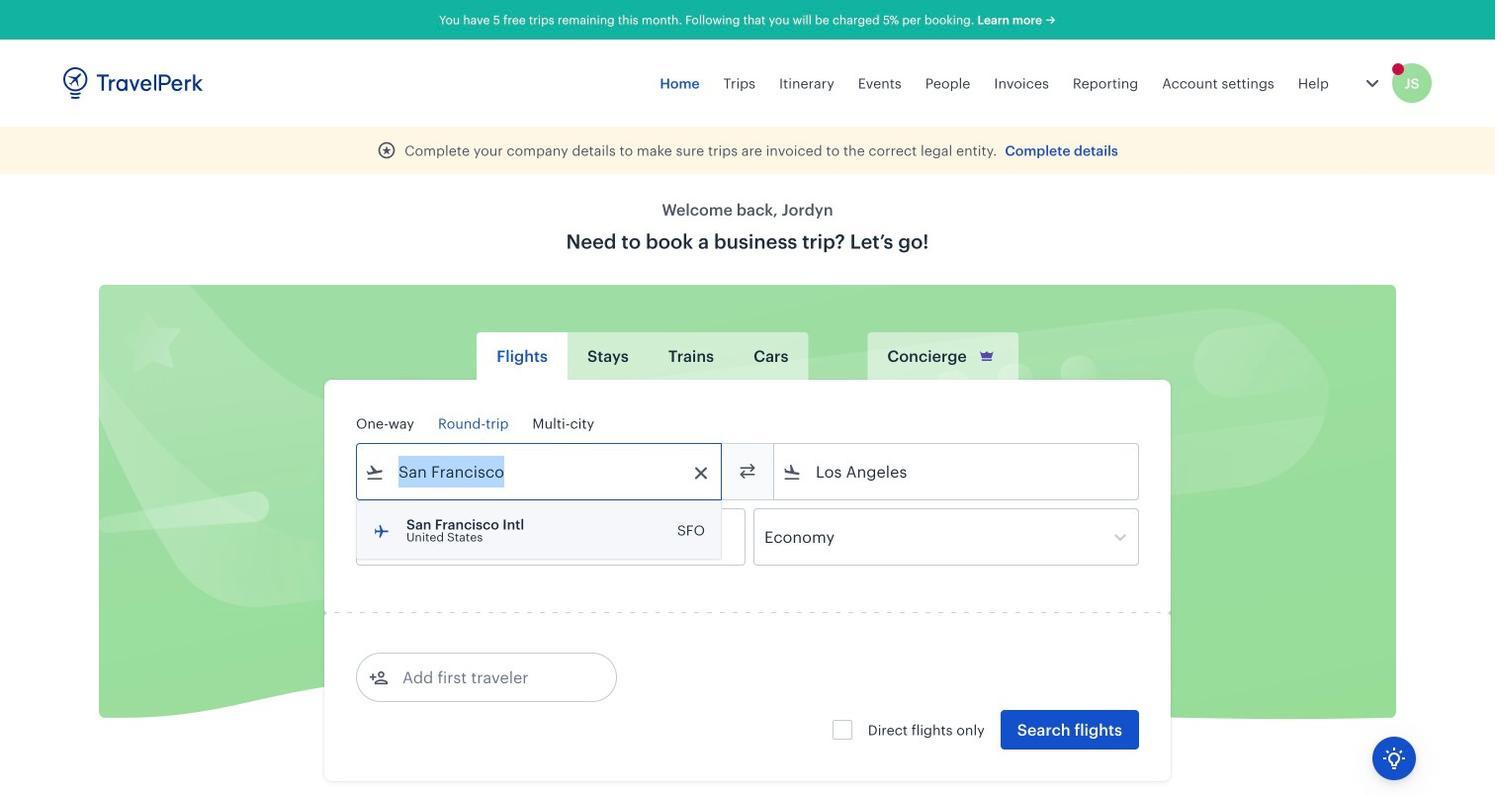 Task type: locate. For each thing, give the bounding box(es) containing it.
Return text field
[[502, 509, 605, 565]]

From search field
[[385, 456, 695, 488]]



Task type: describe. For each thing, give the bounding box(es) containing it.
To search field
[[802, 456, 1113, 488]]

Depart text field
[[385, 509, 488, 565]]

Add first traveler search field
[[389, 662, 594, 693]]



Task type: vqa. For each thing, say whether or not it's contained in the screenshot.
Add first traveler search box
yes



